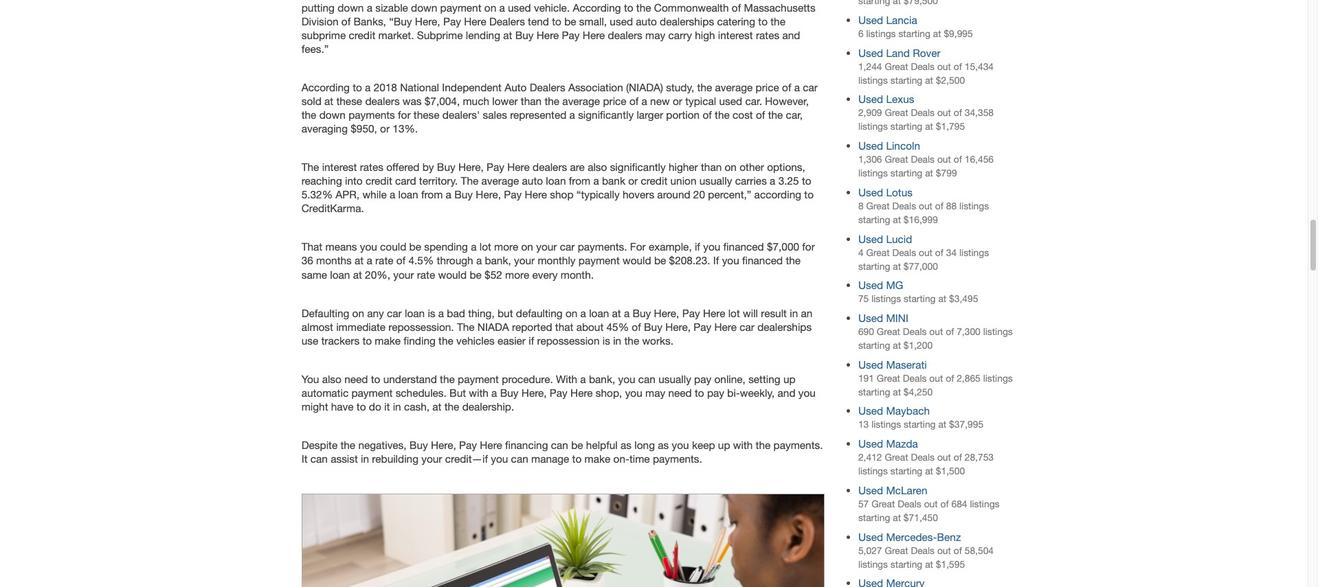 Task type: vqa. For each thing, say whether or not it's contained in the screenshot.


Task type: locate. For each thing, give the bounding box(es) containing it.
listings inside '690 great deals out of 7,300 listings starting at'
[[984, 327, 1013, 338]]

the down $7,000
[[786, 255, 801, 267]]

at up 45%
[[612, 307, 621, 319]]

here up auto
[[508, 161, 530, 173]]

starting for land
[[891, 75, 923, 86]]

used inside used mg 75 listings starting at $3,495
[[859, 279, 884, 292]]

2,909 great deals out of 34,358 listings starting at
[[859, 107, 994, 132]]

lot inside defaulting on any car loan is a bad thing, but defaulting on a loan at a buy here, pay here lot will result in an almost immediate repossession. the niada reported that about 45% of buy here, pay here car dealerships use trackers to make finding the vehicles easier if repossession is in the works.
[[729, 307, 740, 319]]

2 vertical spatial the
[[457, 321, 475, 333]]

same
[[302, 268, 327, 281]]

listings for land
[[859, 75, 888, 86]]

0 vertical spatial lot
[[480, 241, 491, 253]]

starting inside 1,306 great deals out of 16,456 listings starting at
[[891, 168, 923, 179]]

cost
[[733, 109, 753, 121]]

0 horizontal spatial for
[[398, 109, 411, 121]]

2 credit from the left
[[641, 175, 668, 187]]

of up $1,500
[[954, 453, 962, 464]]

that
[[302, 241, 323, 253]]

great for mercedes-
[[885, 546, 909, 557]]

financed
[[724, 241, 764, 253], [743, 255, 783, 267]]

starting for mini
[[859, 340, 891, 351]]

0 horizontal spatial if
[[529, 335, 534, 347]]

great inside 2,909 great deals out of 34,358 listings starting at
[[885, 107, 909, 118]]

these up down
[[337, 95, 362, 107]]

690
[[859, 327, 875, 338]]

significantly
[[578, 109, 634, 121], [610, 161, 666, 173]]

4
[[859, 247, 864, 258]]

0 horizontal spatial rate
[[375, 255, 394, 267]]

0 horizontal spatial as
[[621, 439, 632, 452]]

1 vertical spatial is
[[603, 335, 610, 347]]

listings inside 1,244 great deals out of 15,434 listings starting at
[[859, 75, 888, 86]]

at left $37,995 on the right of page
[[939, 420, 947, 431]]

0 vertical spatial payments.
[[578, 241, 627, 253]]

out for used mini
[[930, 327, 944, 338]]

great for lincoln
[[885, 154, 909, 165]]

used for used land rover
[[859, 46, 884, 59]]

1 horizontal spatial for
[[803, 241, 815, 253]]

if
[[695, 241, 701, 253], [529, 335, 534, 347]]

used for used lexus
[[859, 93, 884, 105]]

out inside '690 great deals out of 7,300 listings starting at'
[[930, 327, 944, 338]]

listings inside 4 great deals out of 34 listings starting at
[[960, 247, 989, 258]]

great for lotus
[[867, 201, 890, 212]]

of inside 4 great deals out of 34 listings starting at
[[936, 247, 944, 258]]

great inside the 57 great deals out of 684 listings starting at
[[872, 499, 895, 510]]

1 horizontal spatial if
[[695, 241, 701, 253]]

1 horizontal spatial dealers
[[533, 161, 567, 173]]

$9,995
[[944, 28, 973, 39]]

financing
[[505, 439, 548, 452]]

1 used from the top
[[859, 14, 884, 26]]

as up on-
[[621, 439, 632, 452]]

understand
[[383, 373, 437, 386]]

used up 5,027
[[859, 531, 884, 544]]

you right the if
[[722, 255, 740, 267]]

1 vertical spatial payments.
[[774, 439, 823, 452]]

great down used mclaren link
[[872, 499, 895, 510]]

dealers inside the interest rates offered by buy here, pay here dealers are also significantly higher than on other options, reaching into credit card territory. the average auto loan from a bank or credit union usually carries a 3.25 to 5.32% apr, while a loan from a buy here, pay here shop "typically hovers around 20 percent," according to creditkarma.
[[533, 161, 567, 173]]

0 horizontal spatial or
[[380, 122, 390, 135]]

of left 2,865
[[946, 373, 954, 384]]

territory.
[[419, 175, 458, 187]]

starting down 57
[[859, 513, 891, 524]]

of inside 8 great deals out of 88 listings starting at
[[936, 201, 944, 212]]

listings for maserati
[[984, 373, 1013, 384]]

0 vertical spatial if
[[695, 241, 701, 253]]

out for used mercedes-benz
[[938, 546, 951, 557]]

out up $1,200
[[930, 327, 944, 338]]

1 vertical spatial also
[[322, 373, 342, 386]]

2 vertical spatial average
[[482, 175, 519, 187]]

0 vertical spatial with
[[469, 387, 489, 399]]

used land rover
[[859, 46, 941, 59]]

starting inside '690 great deals out of 7,300 listings starting at'
[[859, 340, 891, 351]]

1 vertical spatial would
[[438, 268, 467, 281]]

up right keep
[[718, 439, 731, 452]]

34
[[947, 247, 957, 258]]

0 vertical spatial bank,
[[485, 255, 511, 267]]

$1,500
[[936, 466, 965, 477]]

out inside 4 great deals out of 34 listings starting at
[[919, 247, 933, 258]]

0 horizontal spatial would
[[438, 268, 467, 281]]

to
[[353, 81, 362, 94], [802, 175, 812, 187], [805, 189, 814, 201], [363, 335, 372, 347], [371, 373, 380, 386], [695, 387, 704, 399], [357, 401, 366, 413], [572, 453, 582, 466]]

listings for lotus
[[960, 201, 989, 212]]

0 horizontal spatial average
[[482, 175, 519, 187]]

at left the $1,795
[[926, 121, 934, 132]]

listings for lucid
[[960, 247, 989, 258]]

dealers down '2018'
[[365, 95, 400, 107]]

on up every
[[521, 241, 533, 253]]

starting for maserati
[[859, 387, 891, 398]]

reaching
[[302, 175, 342, 187]]

0 horizontal spatial also
[[322, 373, 342, 386]]

great inside '690 great deals out of 7,300 listings starting at'
[[877, 327, 901, 338]]

deals inside 1,306 great deals out of 16,456 listings starting at
[[911, 154, 935, 165]]

listings inside 2,412 great deals out of 28,753 listings starting at
[[859, 466, 888, 477]]

with
[[469, 387, 489, 399], [733, 439, 753, 452]]

1 horizontal spatial need
[[669, 387, 692, 399]]

12 used from the top
[[859, 485, 884, 497]]

offered
[[387, 161, 420, 173]]

in inside you also need to understand the payment procedure. with a bank, you can usually pay online, setting up automatic payment schedules. but with a buy here, pay here shop, you may need to pay bi-weekly, and you might have to do it in cash, at the dealership.
[[393, 401, 401, 413]]

car
[[803, 81, 818, 94], [560, 241, 575, 253], [387, 307, 402, 319], [740, 321, 755, 333]]

at left $9,995 in the right of the page
[[933, 28, 942, 39]]

setting
[[749, 373, 781, 386]]

listings for mini
[[984, 327, 1013, 338]]

0 horizontal spatial bank,
[[485, 255, 511, 267]]

used up 2,412
[[859, 438, 884, 450]]

for
[[398, 109, 411, 121], [803, 241, 815, 253]]

9 used from the top
[[859, 359, 884, 371]]

0 horizontal spatial make
[[375, 335, 401, 347]]

1 horizontal spatial up
[[784, 373, 796, 386]]

in inside despite the negatives, buy here, pay here financing can be helpful as long as you keep up with the payments. it can assist in rebuilding your credit—if you can manage to make on-time payments.
[[361, 453, 369, 466]]

1 horizontal spatial than
[[701, 161, 722, 173]]

listings inside 191 great deals out of 2,865 listings starting at
[[984, 373, 1013, 384]]

out up the $1,795
[[938, 107, 951, 118]]

out inside 8 great deals out of 88 listings starting at
[[919, 201, 933, 212]]

starting inside the 57 great deals out of 684 listings starting at
[[859, 513, 891, 524]]

here down with
[[571, 387, 593, 399]]

1 vertical spatial than
[[701, 161, 722, 173]]

starting down 4
[[859, 261, 891, 272]]

great inside 8 great deals out of 88 listings starting at
[[867, 201, 890, 212]]

starting up the mini
[[904, 294, 936, 305]]

deals inside 2,412 great deals out of 28,753 listings starting at
[[911, 453, 935, 464]]

1 vertical spatial bank,
[[589, 373, 615, 386]]

are
[[570, 161, 585, 173]]

deals for lincoln
[[911, 154, 935, 165]]

at down according
[[325, 95, 334, 107]]

deals inside 4 great deals out of 34 listings starting at
[[893, 247, 917, 258]]

deals down lincoln
[[911, 154, 935, 165]]

or inside the interest rates offered by buy here, pay here dealers are also significantly higher than on other options, reaching into credit card territory. the average auto loan from a bank or credit union usually carries a 3.25 to 5.32% apr, while a loan from a buy here, pay here shop "typically hovers around 20 percent," according to creditkarma.
[[629, 175, 638, 187]]

great for mini
[[877, 327, 901, 338]]

in right assist
[[361, 453, 369, 466]]

great for land
[[885, 61, 909, 72]]

1 vertical spatial lot
[[729, 307, 740, 319]]

2 vertical spatial payment
[[352, 387, 393, 399]]

up inside you also need to understand the payment procedure. with a bank, you can usually pay online, setting up automatic payment schedules. but with a buy here, pay here shop, you may need to pay bi-weekly, and you might have to do it in cash, at the dealership.
[[784, 373, 796, 386]]

from down territory.
[[421, 189, 443, 201]]

for up 13%.
[[398, 109, 411, 121]]

deals inside 2,909 great deals out of 34,358 listings starting at
[[911, 107, 935, 118]]

1 horizontal spatial usually
[[700, 175, 732, 187]]

of left 7,300
[[946, 327, 954, 338]]

used maybach link
[[859, 405, 930, 418]]

car inside according to a 2018 national independent auto dealers association (niada) study, the average price of a car sold at these dealers was $7,004, much lower than the average price of a new or typical used car. however, the down payments for these dealers' sales represented a significantly larger portion of the cost of the car, averaging $950, or 13%.
[[803, 81, 818, 94]]

used mercedes-benz link
[[859, 531, 961, 544]]

great for mclaren
[[872, 499, 895, 510]]

credit up while
[[366, 175, 392, 187]]

here, inside despite the negatives, buy here, pay here financing can be helpful as long as you keep up with the payments. it can assist in rebuilding your credit—if you can manage to make on-time payments.
[[431, 439, 456, 452]]

deals down lucid
[[893, 247, 917, 258]]

defaulting on any car loan is a bad thing, but defaulting on a loan at a buy here, pay here lot will result in an almost immediate repossession. the niada reported that about 45% of buy here, pay here car dealerships use trackers to make finding the vehicles easier if repossession is in the works.
[[302, 307, 813, 347]]

starting for lotus
[[859, 214, 891, 225]]

1 vertical spatial up
[[718, 439, 731, 452]]

of up the $1,795
[[954, 107, 962, 118]]

deals down the mclaren
[[898, 499, 922, 510]]

starting for mclaren
[[859, 513, 891, 524]]

independent
[[442, 81, 502, 94]]

starting down 8
[[859, 214, 891, 225]]

deals inside 191 great deals out of 2,865 listings starting at
[[903, 373, 927, 384]]

1 vertical spatial significantly
[[610, 161, 666, 173]]

used lancia link
[[859, 14, 918, 26]]

starting inside 2,412 great deals out of 28,753 listings starting at
[[891, 466, 923, 477]]

1 horizontal spatial price
[[756, 81, 780, 94]]

credit—if
[[445, 453, 488, 466]]

at inside 1,244 great deals out of 15,434 listings starting at
[[926, 75, 934, 86]]

dealers'
[[443, 109, 480, 121]]

the right territory.
[[461, 175, 479, 187]]

2,909
[[859, 107, 882, 118]]

out for used lotus
[[919, 201, 933, 212]]

deals inside 5,027 great deals out of 58,504 listings starting at
[[911, 546, 935, 557]]

starting inside 2,909 great deals out of 34,358 listings starting at
[[891, 121, 923, 132]]

association
[[569, 81, 623, 94]]

0 vertical spatial dealers
[[365, 95, 400, 107]]

1 horizontal spatial or
[[629, 175, 638, 187]]

deals for lotus
[[893, 201, 917, 212]]

a up 45%
[[624, 307, 630, 319]]

car,
[[786, 109, 803, 121]]

starting for lincoln
[[891, 168, 923, 179]]

0 vertical spatial than
[[521, 95, 542, 107]]

bank, up shop,
[[589, 373, 615, 386]]

repossession
[[537, 335, 600, 347]]

your
[[536, 241, 557, 253], [514, 255, 535, 267], [393, 268, 414, 281], [422, 453, 442, 466]]

the inside that means you could be spending a lot more on your car payments. for example, if you financed $7,000 for 36 months at a rate of 4.5% through a bank, your monthly payment would be $208.23. if you financed the same loan at 20%, your rate would be $52 more every month.
[[786, 255, 801, 267]]

make inside despite the negatives, buy here, pay here financing can be helpful as long as you keep up with the payments. it can assist in rebuilding your credit—if you can manage to make on-time payments.
[[585, 453, 611, 466]]

loan up about
[[589, 307, 609, 319]]

or up 'hovers' on the left top of the page
[[629, 175, 638, 187]]

at up the 'used maybach' link
[[893, 387, 901, 398]]

can up manage
[[551, 439, 569, 452]]

starting inside 5,027 great deals out of 58,504 listings starting at
[[891, 559, 923, 570]]

hovers
[[623, 189, 655, 201]]

you
[[360, 241, 377, 253], [703, 241, 721, 253], [722, 255, 740, 267], [618, 373, 636, 386], [625, 387, 643, 399], [799, 387, 816, 399], [672, 439, 689, 452], [491, 453, 508, 466]]

average left auto
[[482, 175, 519, 187]]

2 horizontal spatial average
[[715, 81, 753, 94]]

$7,000
[[767, 241, 800, 253]]

starting up "lotus"
[[891, 168, 923, 179]]

7 used from the top
[[859, 279, 884, 292]]

0 vertical spatial make
[[375, 335, 401, 347]]

1 vertical spatial make
[[585, 453, 611, 466]]

through
[[437, 255, 473, 267]]

0 vertical spatial usually
[[700, 175, 732, 187]]

2,865
[[957, 373, 981, 384]]

but
[[450, 387, 466, 399]]

bank, up the $52
[[485, 255, 511, 267]]

of up $2,500
[[954, 61, 962, 72]]

0 vertical spatial would
[[623, 255, 652, 267]]

need right may
[[669, 387, 692, 399]]

$1,795
[[936, 121, 965, 132]]

great down the used lotus link at the right top of the page
[[867, 201, 890, 212]]

1 horizontal spatial payment
[[458, 373, 499, 386]]

listings inside the 57 great deals out of 684 listings starting at
[[970, 499, 1000, 510]]

pay left the bi-
[[707, 387, 725, 399]]

starting for mazda
[[891, 466, 923, 477]]

1 vertical spatial price
[[603, 95, 627, 107]]

average up used
[[715, 81, 753, 94]]

0 vertical spatial price
[[756, 81, 780, 94]]

deals inside 8 great deals out of 88 listings starting at
[[893, 201, 917, 212]]

find credit score image
[[302, 495, 825, 588]]

10 used from the top
[[859, 405, 884, 418]]

out inside 2,412 great deals out of 28,753 listings starting at
[[938, 453, 951, 464]]

5 used from the top
[[859, 186, 884, 199]]

listings down the 1,306
[[859, 168, 888, 179]]

buy inside you also need to understand the payment procedure. with a bank, you can usually pay online, setting up automatic payment schedules. but with a buy here, pay here shop, you may need to pay bi-weekly, and you might have to do it in cash, at the dealership.
[[500, 387, 519, 399]]

1 vertical spatial dealers
[[533, 161, 567, 173]]

from down are
[[569, 175, 591, 187]]

0 vertical spatial need
[[345, 373, 368, 386]]

sold
[[302, 95, 322, 107]]

used mazda link
[[859, 438, 918, 450]]

mg
[[886, 279, 904, 292]]

used for used lotus
[[859, 186, 884, 199]]

starting down lancia
[[899, 28, 931, 39]]

listings down the 'used maybach' link
[[872, 420, 902, 431]]

auto
[[505, 81, 527, 94]]

car down will
[[740, 321, 755, 333]]

2 horizontal spatial payment
[[579, 255, 620, 267]]

1 horizontal spatial also
[[588, 161, 607, 173]]

payments. down and
[[774, 439, 823, 452]]

5.32%
[[302, 189, 333, 201]]

starting inside 191 great deals out of 2,865 listings starting at
[[859, 387, 891, 398]]

0 horizontal spatial usually
[[659, 373, 692, 386]]

out for used lexus
[[938, 107, 951, 118]]

rover
[[913, 46, 941, 59]]

of left 34
[[936, 247, 944, 258]]

great for lucid
[[867, 247, 890, 258]]

1 credit from the left
[[366, 175, 392, 187]]

deals inside the 57 great deals out of 684 listings starting at
[[898, 499, 922, 510]]

4.5%
[[409, 255, 434, 267]]

3 used from the top
[[859, 93, 884, 105]]

here up online,
[[715, 321, 737, 333]]

8 used from the top
[[859, 312, 884, 324]]

portion
[[666, 109, 700, 121]]

1 horizontal spatial from
[[569, 175, 591, 187]]

out up $1,500
[[938, 453, 951, 464]]

0 horizontal spatial credit
[[366, 175, 392, 187]]

1 horizontal spatial rate
[[417, 268, 435, 281]]

of down could at the top
[[397, 255, 406, 267]]

you
[[302, 373, 319, 386]]

out for used land rover
[[938, 61, 951, 72]]

1 vertical spatial from
[[421, 189, 443, 201]]

8 great deals out of 88 listings starting at
[[859, 201, 989, 225]]

4 used from the top
[[859, 140, 884, 152]]

bi-
[[728, 387, 740, 399]]

1 horizontal spatial as
[[658, 439, 669, 452]]

0 horizontal spatial payment
[[352, 387, 393, 399]]

0 vertical spatial payment
[[579, 255, 620, 267]]

payments.
[[578, 241, 627, 253], [774, 439, 823, 452], [653, 453, 703, 466]]

starting for lexus
[[891, 121, 923, 132]]

creditkarma.
[[302, 202, 364, 215]]

11 used from the top
[[859, 438, 884, 450]]

great down lexus
[[885, 107, 909, 118]]

make inside defaulting on any car loan is a bad thing, but defaulting on a loan at a buy here, pay here lot will result in an almost immediate repossession. the niada reported that about 45% of buy here, pay here car dealerships use trackers to make finding the vehicles easier if repossession is in the works.
[[375, 335, 401, 347]]

or down study,
[[673, 95, 683, 107]]

out inside 2,909 great deals out of 34,358 listings starting at
[[938, 107, 951, 118]]

other
[[740, 161, 764, 173]]

than inside according to a 2018 national independent auto dealers association (niada) study, the average price of a car sold at these dealers was $7,004, much lower than the average price of a new or typical used car. however, the down payments for these dealers' sales represented a significantly larger portion of the cost of the car, averaging $950, or 13%.
[[521, 95, 542, 107]]

payment up do
[[352, 387, 393, 399]]

can
[[639, 373, 656, 386], [551, 439, 569, 452], [311, 453, 328, 466], [511, 453, 529, 466]]

benz
[[937, 531, 961, 544]]

1 vertical spatial average
[[563, 95, 600, 107]]

a
[[365, 81, 371, 94], [795, 81, 800, 94], [642, 95, 648, 107], [570, 109, 575, 121], [594, 175, 599, 187], [770, 175, 776, 187], [390, 189, 396, 201], [446, 189, 452, 201], [471, 241, 477, 253], [367, 255, 372, 267], [476, 255, 482, 267], [438, 307, 444, 319], [581, 307, 586, 319], [624, 307, 630, 319], [581, 373, 586, 386], [492, 387, 497, 399]]

great for maserati
[[877, 373, 901, 384]]

$71,450
[[904, 513, 938, 524]]

used mini
[[859, 312, 909, 324]]

1 vertical spatial or
[[380, 122, 390, 135]]

to inside according to a 2018 national independent auto dealers association (niada) study, the average price of a car sold at these dealers was $7,004, much lower than the average price of a new or typical used car. however, the down payments for these dealers' sales represented a significantly larger portion of the cost of the car, averaging $950, or 13%.
[[353, 81, 362, 94]]

defaulting
[[302, 307, 349, 319]]

used mercedes-benz
[[859, 531, 961, 544]]

2 horizontal spatial or
[[673, 95, 683, 107]]

out up $799
[[938, 154, 951, 165]]

1 vertical spatial for
[[803, 241, 815, 253]]

deals for mercedes-
[[911, 546, 935, 557]]

1,306
[[859, 154, 882, 165]]

0 horizontal spatial payments.
[[578, 241, 627, 253]]

out up $77,000
[[919, 247, 933, 258]]

despite
[[302, 439, 338, 452]]

0 horizontal spatial price
[[603, 95, 627, 107]]

loan up shop
[[546, 175, 566, 187]]

used up 1,244
[[859, 46, 884, 59]]

used maserati
[[859, 359, 927, 371]]

to left the bi-
[[695, 387, 704, 399]]

here inside despite the negatives, buy here, pay here financing can be helpful as long as you keep up with the payments. it can assist in rebuilding your credit—if you can manage to make on-time payments.
[[480, 439, 502, 452]]

weekly,
[[740, 387, 775, 399]]

used up 13
[[859, 405, 884, 418]]

average down association
[[563, 95, 600, 107]]

car up monthly
[[560, 241, 575, 253]]

1 horizontal spatial with
[[733, 439, 753, 452]]

used for used mercedes-benz
[[859, 531, 884, 544]]

1 horizontal spatial make
[[585, 453, 611, 466]]

1 horizontal spatial lot
[[729, 307, 740, 319]]

lot up the $52
[[480, 241, 491, 253]]

deals inside '690 great deals out of 7,300 listings starting at'
[[903, 327, 927, 338]]

690 great deals out of 7,300 listings starting at
[[859, 327, 1013, 351]]

great inside 2,412 great deals out of 28,753 listings starting at
[[885, 453, 909, 464]]

if inside defaulting on any car loan is a bad thing, but defaulting on a loan at a buy here, pay here lot will result in an almost immediate repossession. the niada reported that about 45% of buy here, pay here car dealerships use trackers to make finding the vehicles easier if repossession is in the works.
[[529, 335, 534, 347]]

average inside the interest rates offered by buy here, pay here dealers are also significantly higher than on other options, reaching into credit card territory. the average auto loan from a bank or credit union usually carries a 3.25 to 5.32% apr, while a loan from a buy here, pay here shop "typically hovers around 20 percent," according to creditkarma.
[[482, 175, 519, 187]]

the up typical
[[698, 81, 712, 94]]

use
[[302, 335, 318, 347]]

usually inside you also need to understand the payment procedure. with a bank, you can usually pay online, setting up automatic payment schedules. but with a buy here, pay here shop, you may need to pay bi-weekly, and you might have to do it in cash, at the dealership.
[[659, 373, 692, 386]]

listings down 2,909
[[859, 121, 888, 132]]

price up car.
[[756, 81, 780, 94]]

the down 45%
[[625, 335, 640, 347]]

used up 8
[[859, 186, 884, 199]]

at inside according to a 2018 national independent auto dealers association (niada) study, the average price of a car sold at these dealers was $7,004, much lower than the average price of a new or typical used car. however, the down payments for these dealers' sales represented a significantly larger portion of the cost of the car, averaging $950, or 13%.
[[325, 95, 334, 107]]

2 vertical spatial payments.
[[653, 453, 703, 466]]

0 horizontal spatial up
[[718, 439, 731, 452]]

great for lexus
[[885, 107, 909, 118]]

"typically
[[577, 189, 620, 201]]

listings inside 2,909 great deals out of 34,358 listings starting at
[[859, 121, 888, 132]]

great inside 1,306 great deals out of 16,456 listings starting at
[[885, 154, 909, 165]]

deals for lexus
[[911, 107, 935, 118]]

great inside 1,244 great deals out of 15,434 listings starting at
[[885, 61, 909, 72]]

13 used from the top
[[859, 531, 884, 544]]

deals for lucid
[[893, 247, 917, 258]]

0 vertical spatial from
[[569, 175, 591, 187]]

6 used from the top
[[859, 233, 884, 245]]

1 vertical spatial if
[[529, 335, 534, 347]]

usually up may
[[659, 373, 692, 386]]

bank,
[[485, 255, 511, 267], [589, 373, 615, 386]]

listings for lexus
[[859, 121, 888, 132]]

0 vertical spatial or
[[673, 95, 683, 107]]

listings right 2,865
[[984, 373, 1013, 384]]

a up "according"
[[770, 175, 776, 187]]

2 vertical spatial or
[[629, 175, 638, 187]]

2 used from the top
[[859, 46, 884, 59]]

0 vertical spatial also
[[588, 161, 607, 173]]

can down financing on the bottom left
[[511, 453, 529, 466]]

at inside the 57 great deals out of 684 listings starting at
[[893, 513, 901, 524]]

of inside 2,909 great deals out of 34,358 listings starting at
[[954, 107, 962, 118]]

great inside 4 great deals out of 34 listings starting at
[[867, 247, 890, 258]]

you left keep
[[672, 439, 689, 452]]

you left could at the top
[[360, 241, 377, 253]]

listings right 34
[[960, 247, 989, 258]]

rate up 20%, on the left top of page
[[375, 255, 394, 267]]

1 vertical spatial financed
[[743, 255, 783, 267]]

deals for mazda
[[911, 453, 935, 464]]

more up the $52
[[494, 241, 519, 253]]

a up about
[[581, 307, 586, 319]]

0 vertical spatial is
[[428, 307, 436, 319]]

used for used lucid
[[859, 233, 884, 245]]

0 vertical spatial significantly
[[578, 109, 634, 121]]

out up $71,450
[[924, 499, 938, 510]]

listings inside 5,027 great deals out of 58,504 listings starting at
[[859, 559, 888, 570]]

out inside 1,244 great deals out of 15,434 listings starting at
[[938, 61, 951, 72]]

57 great deals out of 684 listings starting at
[[859, 499, 1000, 524]]

deals for mclaren
[[898, 499, 922, 510]]

of up $799
[[954, 154, 962, 165]]

at inside '690 great deals out of 7,300 listings starting at'
[[893, 340, 901, 351]]

1 vertical spatial usually
[[659, 373, 692, 386]]

mclaren
[[886, 485, 928, 497]]

0 horizontal spatial these
[[337, 95, 362, 107]]

vehicles
[[457, 335, 495, 347]]

0 horizontal spatial dealers
[[365, 95, 400, 107]]

0 horizontal spatial than
[[521, 95, 542, 107]]

pay
[[694, 373, 712, 386], [707, 387, 725, 399]]

used lucid
[[859, 233, 913, 245]]

at inside 2,909 great deals out of 34,358 listings starting at
[[926, 121, 934, 132]]

have
[[331, 401, 354, 413]]



Task type: describe. For each thing, give the bounding box(es) containing it.
1 vertical spatial more
[[505, 268, 530, 281]]

1 horizontal spatial is
[[603, 335, 610, 347]]

your down the 4.5%
[[393, 268, 414, 281]]

you also need to understand the payment procedure. with a bank, you can usually pay online, setting up automatic payment schedules. but with a buy here, pay here shop, you may need to pay bi-weekly, and you might have to do it in cash, at the dealership.
[[302, 373, 816, 413]]

long
[[635, 439, 655, 452]]

5,027 great deals out of 58,504 listings starting at
[[859, 546, 994, 570]]

a down territory.
[[446, 189, 452, 201]]

used mg 75 listings starting at $3,495
[[859, 279, 979, 305]]

represented
[[510, 109, 567, 121]]

to right 3.25
[[802, 175, 812, 187]]

months
[[316, 255, 352, 267]]

the down weekly, in the right bottom of the page
[[756, 439, 771, 452]]

used for used mazda
[[859, 438, 884, 450]]

a right with
[[581, 373, 586, 386]]

the right the finding
[[439, 335, 454, 347]]

loan inside that means you could be spending a lot more on your car payments. for example, if you financed $7,000 for 36 months at a rate of 4.5% through a bank, your monthly payment would be $208.23. if you financed the same loan at 20%, your rate would be $52 more every month.
[[330, 268, 350, 281]]

lot inside that means you could be spending a lot more on your car payments. for example, if you financed $7,000 for 36 months at a rate of 4.5% through a bank, your monthly payment would be $208.23. if you financed the same loan at 20%, your rate would be $52 more every month.
[[480, 241, 491, 253]]

at inside 5,027 great deals out of 58,504 listings starting at
[[926, 559, 934, 570]]

45%
[[607, 321, 629, 333]]

down
[[319, 109, 346, 121]]

0 horizontal spatial need
[[345, 373, 368, 386]]

be up the 4.5%
[[409, 241, 421, 253]]

listings for mclaren
[[970, 499, 1000, 510]]

also inside you also need to understand the payment procedure. with a bank, you can usually pay online, setting up automatic payment schedules. but with a buy here, pay here shop, you may need to pay bi-weekly, and you might have to do it in cash, at the dealership.
[[322, 373, 342, 386]]

2018
[[374, 81, 397, 94]]

used maserati link
[[859, 359, 927, 371]]

your up monthly
[[536, 241, 557, 253]]

lincoln
[[886, 140, 921, 152]]

up inside despite the negatives, buy here, pay here financing can be helpful as long as you keep up with the payments. it can assist in rebuilding your credit—if you can manage to make on-time payments.
[[718, 439, 731, 452]]

you up the if
[[703, 241, 721, 253]]

used land rover link
[[859, 46, 941, 59]]

used mclaren
[[859, 485, 928, 497]]

the up assist
[[341, 439, 356, 452]]

deals for land
[[911, 61, 935, 72]]

used lucid link
[[859, 233, 913, 245]]

listings for mazda
[[859, 466, 888, 477]]

rates
[[360, 161, 384, 173]]

example,
[[649, 241, 692, 253]]

here, inside you also need to understand the payment procedure. with a bank, you can usually pay online, setting up automatic payment schedules. but with a buy here, pay here shop, you may need to pay bi-weekly, and you might have to do it in cash, at the dealership.
[[522, 387, 547, 399]]

might
[[302, 401, 328, 413]]

listings inside used mg 75 listings starting at $3,495
[[872, 294, 902, 305]]

loan down card
[[398, 189, 418, 201]]

with
[[556, 373, 578, 386]]

trackers
[[321, 335, 360, 347]]

dealers inside according to a 2018 national independent auto dealers association (niada) study, the average price of a car sold at these dealers was $7,004, much lower than the average price of a new or typical used car. however, the down payments for these dealers' sales represented a significantly larger portion of the cost of the car, averaging $950, or 13%.
[[365, 95, 400, 107]]

to up do
[[371, 373, 380, 386]]

of down (niada)
[[630, 95, 639, 107]]

to right "according"
[[805, 189, 814, 201]]

starting for lucid
[[859, 261, 891, 272]]

used lexus
[[859, 93, 915, 105]]

bank, inside you also need to understand the payment procedure. with a bank, you can usually pay online, setting up automatic payment schedules. but with a buy here, pay here shop, you may need to pay bi-weekly, and you might have to do it in cash, at the dealership.
[[589, 373, 615, 386]]

deals for maserati
[[903, 373, 927, 384]]

1 horizontal spatial payments.
[[653, 453, 703, 466]]

you down financing on the bottom left
[[491, 453, 508, 466]]

to left do
[[357, 401, 366, 413]]

payments
[[349, 109, 395, 121]]

buy inside despite the negatives, buy here, pay here financing can be helpful as long as you keep up with the payments. it can assist in rebuilding your credit—if you can manage to make on-time payments.
[[410, 439, 428, 452]]

of down car.
[[756, 109, 765, 121]]

the up but on the bottom of the page
[[440, 373, 455, 386]]

starting inside used mg 75 listings starting at $3,495
[[904, 294, 936, 305]]

0 vertical spatial more
[[494, 241, 519, 253]]

carries
[[735, 175, 767, 187]]

a up dealership. in the bottom of the page
[[492, 387, 497, 399]]

to inside defaulting on any car loan is a bad thing, but defaulting on a loan at a buy here, pay here lot will result in an almost immediate repossession. the niada reported that about 45% of buy here, pay here car dealerships use trackers to make finding the vehicles easier if repossession is in the works.
[[363, 335, 372, 347]]

at inside used mg 75 listings starting at $3,495
[[939, 294, 947, 305]]

of inside '690 great deals out of 7,300 listings starting at'
[[946, 327, 954, 338]]

time
[[630, 453, 650, 466]]

out for used lucid
[[919, 247, 933, 258]]

that
[[555, 321, 574, 333]]

you left may
[[625, 387, 643, 399]]

the down sold
[[302, 109, 317, 121]]

at inside 191 great deals out of 2,865 listings starting at
[[893, 387, 901, 398]]

listings for mercedes-
[[859, 559, 888, 570]]

here left will
[[703, 307, 726, 319]]

automatic
[[302, 387, 349, 399]]

payments. inside that means you could be spending a lot more on your car payments. for example, if you financed $7,000 for 36 months at a rate of 4.5% through a bank, your monthly payment would be $208.23. if you financed the same loan at 20%, your rate would be $52 more every month.
[[578, 241, 627, 253]]

of up the however,
[[782, 81, 792, 94]]

1 vertical spatial need
[[669, 387, 692, 399]]

of inside that means you could be spending a lot more on your car payments. for example, if you financed $7,000 for 36 months at a rate of 4.5% through a bank, your monthly payment would be $208.23. if you financed the same loan at 20%, your rate would be $52 more every month.
[[397, 255, 406, 267]]

here inside you also need to understand the payment procedure. with a bank, you can usually pay online, setting up automatic payment schedules. but with a buy here, pay here shop, you may need to pay bi-weekly, and you might have to do it in cash, at the dealership.
[[571, 387, 593, 399]]

of down typical
[[703, 109, 712, 121]]

at left 20%, on the left top of page
[[353, 268, 362, 281]]

can inside you also need to understand the payment procedure. with a bank, you can usually pay online, setting up automatic payment schedules. but with a buy here, pay here shop, you may need to pay bi-weekly, and you might have to do it in cash, at the dealership.
[[639, 373, 656, 386]]

dealerships
[[758, 321, 812, 333]]

$799
[[936, 168, 957, 179]]

at inside 4 great deals out of 34 listings starting at
[[893, 261, 901, 272]]

cash,
[[404, 401, 430, 413]]

used for used maserati
[[859, 359, 884, 371]]

negatives,
[[358, 439, 407, 452]]

a up the however,
[[795, 81, 800, 94]]

much
[[463, 95, 490, 107]]

averaging
[[302, 122, 348, 135]]

1 as from the left
[[621, 439, 632, 452]]

of inside 5,027 great deals out of 58,504 listings starting at
[[954, 546, 962, 557]]

0 horizontal spatial from
[[421, 189, 443, 201]]

on inside that means you could be spending a lot more on your car payments. for example, if you financed $7,000 for 36 months at a rate of 4.5% through a bank, your monthly payment would be $208.23. if you financed the same loan at 20%, your rate would be $52 more every month.
[[521, 241, 533, 253]]

easier
[[498, 335, 526, 347]]

your inside despite the negatives, buy here, pay here financing can be helpful as long as you keep up with the payments. it can assist in rebuilding your credit—if you can manage to make on-time payments.
[[422, 453, 442, 466]]

at down means
[[355, 255, 364, 267]]

used lancia 6 listings starting at $9,995
[[859, 14, 973, 39]]

of inside 1,244 great deals out of 15,434 listings starting at
[[954, 61, 962, 72]]

a up "typically
[[594, 175, 599, 187]]

a left '2018'
[[365, 81, 371, 94]]

be inside despite the negatives, buy here, pay here financing can be helpful as long as you keep up with the payments. it can assist in rebuilding your credit—if you can manage to make on-time payments.
[[571, 439, 583, 452]]

car inside that means you could be spending a lot more on your car payments. for example, if you financed $7,000 for 36 months at a rate of 4.5% through a bank, your monthly payment would be $208.23. if you financed the same loan at 20%, your rate would be $52 more every month.
[[560, 241, 575, 253]]

the down but on the bottom of the page
[[445, 401, 460, 413]]

for inside that means you could be spending a lot more on your car payments. for example, if you financed $7,000 for 36 months at a rate of 4.5% through a bank, your monthly payment would be $208.23. if you financed the same loan at 20%, your rate would be $52 more every month.
[[803, 241, 815, 253]]

a up through
[[471, 241, 477, 253]]

significantly inside the interest rates offered by buy here, pay here dealers are also significantly higher than on other options, reaching into credit card territory. the average auto loan from a bank or credit union usually carries a 3.25 to 5.32% apr, while a loan from a buy here, pay here shop "typically hovers around 20 percent," according to creditkarma.
[[610, 161, 666, 173]]

0 vertical spatial these
[[337, 95, 362, 107]]

of inside 191 great deals out of 2,865 listings starting at
[[946, 373, 954, 384]]

$16,999
[[904, 214, 938, 225]]

car right any
[[387, 307, 402, 319]]

a right represented on the top of the page
[[570, 109, 575, 121]]

be down example, at the top of the page
[[654, 255, 666, 267]]

starting inside used lancia 6 listings starting at $9,995
[[899, 28, 931, 39]]

starting inside used maybach 13 listings starting at $37,995
[[904, 420, 936, 431]]

used maybach 13 listings starting at $37,995
[[859, 405, 984, 431]]

the down dealers
[[545, 95, 560, 107]]

0 vertical spatial the
[[302, 161, 319, 173]]

shop,
[[596, 387, 622, 399]]

on inside the interest rates offered by buy here, pay here dealers are also significantly higher than on other options, reaching into credit card territory. the average auto loan from a bank or credit union usually carries a 3.25 to 5.32% apr, while a loan from a buy here, pay here shop "typically hovers around 20 percent," according to creditkarma.
[[725, 161, 737, 173]]

in left an
[[790, 307, 798, 319]]

bank, inside that means you could be spending a lot more on your car payments. for example, if you financed $7,000 for 36 months at a rate of 4.5% through a bank, your monthly payment would be $208.23. if you financed the same loan at 20%, your rate would be $52 more every month.
[[485, 255, 511, 267]]

at inside 1,306 great deals out of 16,456 listings starting at
[[926, 168, 934, 179]]

but
[[498, 307, 513, 319]]

$37,995
[[950, 420, 984, 431]]

2 horizontal spatial payments.
[[774, 439, 823, 452]]

usually inside the interest rates offered by buy here, pay here dealers are also significantly higher than on other options, reaching into credit card territory. the average auto loan from a bank or credit union usually carries a 3.25 to 5.32% apr, while a loan from a buy here, pay here shop "typically hovers around 20 percent," according to creditkarma.
[[700, 175, 732, 187]]

can down despite at the bottom
[[311, 453, 328, 466]]

at inside 2,412 great deals out of 28,753 listings starting at
[[926, 466, 934, 477]]

a right while
[[390, 189, 396, 201]]

at inside you also need to understand the payment procedure. with a bank, you can usually pay online, setting up automatic payment schedules. but with a buy here, pay here shop, you may need to pay bi-weekly, and you might have to do it in cash, at the dealership.
[[433, 401, 442, 413]]

your up every
[[514, 255, 535, 267]]

a right through
[[476, 255, 482, 267]]

$77,000
[[904, 261, 938, 272]]

here down auto
[[525, 189, 547, 201]]

card
[[395, 175, 416, 187]]

1 horizontal spatial would
[[623, 255, 652, 267]]

listings inside used lancia 6 listings starting at $9,995
[[867, 28, 896, 39]]

payment inside that means you could be spending a lot more on your car payments. for example, if you financed $7,000 for 36 months at a rate of 4.5% through a bank, your monthly payment would be $208.23. if you financed the same loan at 20%, your rate would be $52 more every month.
[[579, 255, 620, 267]]

sales
[[483, 109, 507, 121]]

dealers
[[530, 81, 566, 94]]

listings for lincoln
[[859, 168, 888, 179]]

you up shop,
[[618, 373, 636, 386]]

auto
[[522, 175, 543, 187]]

deals for mini
[[903, 327, 927, 338]]

schedules.
[[396, 387, 447, 399]]

if inside that means you could be spending a lot more on your car payments. for example, if you financed $7,000 for 36 months at a rate of 4.5% through a bank, your monthly payment would be $208.23. if you financed the same loan at 20%, your rate would be $52 more every month.
[[695, 241, 701, 253]]

defaulting
[[516, 307, 563, 319]]

$3,495
[[950, 294, 979, 305]]

of inside 2,412 great deals out of 28,753 listings starting at
[[954, 453, 962, 464]]

5,027
[[859, 546, 882, 557]]

niada
[[478, 321, 509, 333]]

works.
[[642, 335, 674, 347]]

of inside defaulting on any car loan is a bad thing, but defaulting on a loan at a buy here, pay here lot will result in an almost immediate repossession. the niada reported that about 45% of buy here, pay here car dealerships use trackers to make finding the vehicles easier if repossession is in the works.
[[632, 321, 641, 333]]

at inside defaulting on any car loan is a bad thing, but defaulting on a loan at a buy here, pay here lot will result in an almost immediate repossession. the niada reported that about 45% of buy here, pay here car dealerships use trackers to make finding the vehicles easier if repossession is in the works.
[[612, 307, 621, 319]]

0 vertical spatial financed
[[724, 241, 764, 253]]

6
[[859, 28, 864, 39]]

listings inside used maybach 13 listings starting at $37,995
[[872, 420, 902, 431]]

of inside the 57 great deals out of 684 listings starting at
[[941, 499, 949, 510]]

$208.23.
[[669, 255, 711, 267]]

1 vertical spatial the
[[461, 175, 479, 187]]

in down 45%
[[613, 335, 622, 347]]

mercedes-
[[886, 531, 937, 544]]

and
[[778, 387, 796, 399]]

will
[[743, 307, 758, 319]]

do
[[369, 401, 381, 413]]

1 vertical spatial payment
[[458, 373, 499, 386]]

great for mazda
[[885, 453, 909, 464]]

at inside used maybach 13 listings starting at $37,995
[[939, 420, 947, 431]]

dealership.
[[462, 401, 514, 413]]

of inside 1,306 great deals out of 16,456 listings starting at
[[954, 154, 962, 165]]

with inside despite the negatives, buy here, pay here financing can be helpful as long as you keep up with the payments. it can assist in rebuilding your credit—if you can manage to make on-time payments.
[[733, 439, 753, 452]]

any
[[367, 307, 384, 319]]

used mini link
[[859, 312, 909, 324]]

according
[[755, 189, 802, 201]]

used for used mini
[[859, 312, 884, 324]]

pay inside despite the negatives, buy here, pay here financing can be helpful as long as you keep up with the payments. it can assist in rebuilding your credit—if you can manage to make on-time payments.
[[459, 439, 477, 452]]

despite the negatives, buy here, pay here financing can be helpful as long as you keep up with the payments. it can assist in rebuilding your credit—if you can manage to make on-time payments.
[[302, 439, 823, 466]]

0 horizontal spatial is
[[428, 307, 436, 319]]

also inside the interest rates offered by buy here, pay here dealers are also significantly higher than on other options, reaching into credit card territory. the average auto loan from a bank or credit union usually carries a 3.25 to 5.32% apr, while a loan from a buy here, pay here shop "typically hovers around 20 percent," according to creditkarma.
[[588, 161, 607, 173]]

7,300
[[957, 327, 981, 338]]

keep
[[692, 439, 715, 452]]

than inside the interest rates offered by buy here, pay here dealers are also significantly higher than on other options, reaching into credit card territory. the average auto loan from a bank or credit union usually carries a 3.25 to 5.32% apr, while a loan from a buy here, pay here shop "typically hovers around 20 percent," according to creditkarma.
[[701, 161, 722, 173]]

used inside used maybach 13 listings starting at $37,995
[[859, 405, 884, 418]]

result
[[761, 307, 787, 319]]

1 horizontal spatial average
[[563, 95, 600, 107]]

assist
[[331, 453, 358, 466]]

0 vertical spatial pay
[[694, 373, 712, 386]]

it
[[384, 401, 390, 413]]

pay inside you also need to understand the payment procedure. with a bank, you can usually pay online, setting up automatic payment schedules. but with a buy here, pay here shop, you may need to pay bi-weekly, and you might have to do it in cash, at the dealership.
[[550, 387, 568, 399]]

191
[[859, 373, 875, 384]]

used for used mclaren
[[859, 485, 884, 497]]

0 vertical spatial rate
[[375, 255, 394, 267]]

1,244 great deals out of 15,434 listings starting at
[[859, 61, 994, 86]]

month.
[[561, 268, 594, 281]]

0 vertical spatial average
[[715, 81, 753, 94]]

it
[[302, 453, 308, 466]]

the down the however,
[[768, 109, 783, 121]]

1 horizontal spatial these
[[414, 109, 440, 121]]

on up immediate
[[352, 307, 364, 319]]

lexus
[[886, 93, 915, 105]]

a left bad at the bottom left
[[438, 307, 444, 319]]

4 great deals out of 34 listings starting at
[[859, 247, 989, 272]]

by
[[423, 161, 434, 173]]

bad
[[447, 307, 465, 319]]

monthly
[[538, 255, 576, 267]]

starting for mercedes-
[[891, 559, 923, 570]]

out for used mazda
[[938, 453, 951, 464]]

could
[[380, 241, 407, 253]]

mazda
[[886, 438, 918, 450]]

out for used mclaren
[[924, 499, 938, 510]]

be left the $52
[[470, 268, 482, 281]]

a down (niada)
[[642, 95, 648, 107]]

you right and
[[799, 387, 816, 399]]

mini
[[886, 312, 909, 324]]

used inside used lancia 6 listings starting at $9,995
[[859, 14, 884, 26]]

the down used
[[715, 109, 730, 121]]

1 vertical spatial pay
[[707, 387, 725, 399]]

57
[[859, 499, 869, 510]]

loan up repossession.
[[405, 307, 425, 319]]

on up that
[[566, 307, 578, 319]]

shop
[[550, 189, 574, 201]]

a up 20%, on the left top of page
[[367, 255, 372, 267]]

2 as from the left
[[658, 439, 669, 452]]

used mazda
[[859, 438, 918, 450]]

out for used maserati
[[930, 373, 944, 384]]

to inside despite the negatives, buy here, pay here financing can be helpful as long as you keep up with the payments. it can assist in rebuilding your credit—if you can manage to make on-time payments.
[[572, 453, 582, 466]]

for inside according to a 2018 national independent auto dealers association (niada) study, the average price of a car sold at these dealers was $7,004, much lower than the average price of a new or typical used car. however, the down payments for these dealers' sales represented a significantly larger portion of the cost of the car, averaging $950, or 13%.
[[398, 109, 411, 121]]

out for used lincoln
[[938, 154, 951, 165]]

repossession.
[[389, 321, 454, 333]]

at inside 8 great deals out of 88 listings starting at
[[893, 214, 901, 225]]

used for used lincoln
[[859, 140, 884, 152]]

at inside used lancia 6 listings starting at $9,995
[[933, 28, 942, 39]]

significantly inside according to a 2018 national independent auto dealers association (niada) study, the average price of a car sold at these dealers was $7,004, much lower than the average price of a new or typical used car. however, the down payments for these dealers' sales represented a significantly larger portion of the cost of the car, averaging $950, or 13%.
[[578, 109, 634, 121]]

the inside defaulting on any car loan is a bad thing, but defaulting on a loan at a buy here, pay here lot will result in an almost immediate repossession. the niada reported that about 45% of buy here, pay here car dealerships use trackers to make finding the vehicles easier if repossession is in the works.
[[457, 321, 475, 333]]

used mclaren link
[[859, 485, 928, 497]]

1,244
[[859, 61, 882, 72]]

with inside you also need to understand the payment procedure. with a bank, you can usually pay online, setting up automatic payment schedules. but with a buy here, pay here shop, you may need to pay bi-weekly, and you might have to do it in cash, at the dealership.
[[469, 387, 489, 399]]



